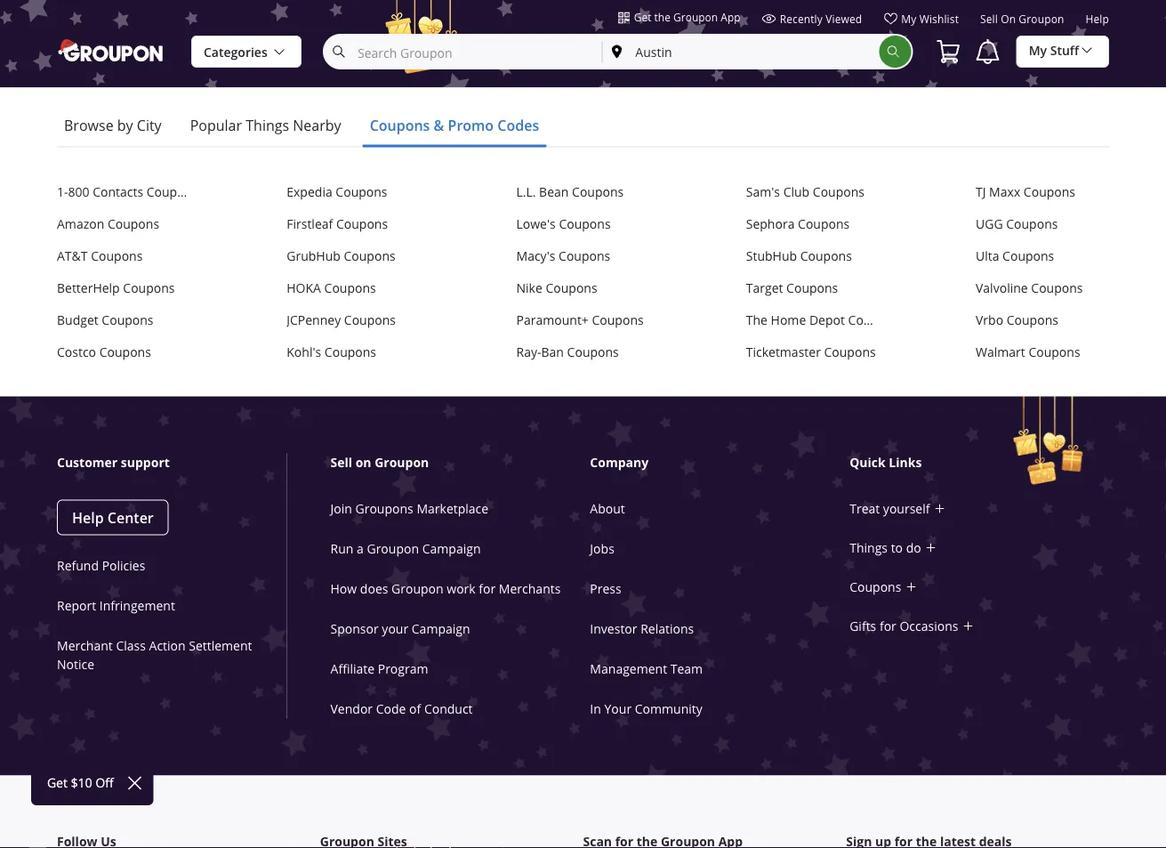 Task type: describe. For each thing, give the bounding box(es) containing it.
sell on groupon heading
[[331, 454, 598, 472]]

coupons up ugg coupons link
[[1024, 184, 1076, 200]]

quick
[[850, 454, 886, 471]]

around
[[721, 42, 757, 56]]

valvoline coupons link
[[976, 279, 1110, 297]]

nike
[[517, 280, 543, 296]]

for right place
[[370, 42, 384, 56]]

coupons up sephora coupons link
[[813, 184, 865, 200]]

coupons for macy's coupons
[[559, 248, 611, 264]]

grubhub
[[287, 248, 341, 264]]

yourself
[[884, 501, 930, 517]]

groupon for sell on groupon heading
[[375, 454, 429, 471]]

ray-ban coupons link
[[517, 344, 650, 361]]

viewed
[[826, 12, 863, 26]]

popular on groupon heading
[[57, 36, 222, 58]]

promo
[[448, 116, 494, 135]]

firstleaf coupons
[[287, 216, 388, 232]]

settlement
[[189, 638, 252, 655]]

coupons for at&t coupons
[[91, 248, 143, 264]]

investor relations link
[[590, 621, 694, 638]]

categories.
[[933, 42, 989, 56]]

on for sell on groupon link
[[1001, 12, 1016, 26]]

popular things nearby
[[190, 116, 341, 135]]

search groupon search field down get
[[323, 34, 914, 69]]

help link
[[1086, 12, 1110, 33]]

groupon is your place for savings and discovery while exploring fun activities in your city and around the country. click here for popular categories.
[[257, 42, 989, 56]]

valvoline coupons
[[976, 280, 1083, 296]]

2 horizontal spatial popular
[[892, 42, 931, 56]]

my stuff
[[1029, 42, 1079, 59]]

company heading
[[590, 454, 857, 472]]

country.
[[779, 42, 820, 56]]

quick links heading
[[850, 454, 1117, 472]]

coupons for ugg coupons
[[1007, 216, 1058, 232]]

tj maxx coupons
[[976, 184, 1076, 200]]

expedia
[[287, 184, 333, 200]]

firstleaf coupons link
[[287, 215, 420, 233]]

help for help link
[[1086, 12, 1110, 26]]

while
[[498, 42, 524, 56]]

groupon for sell on groupon link
[[1019, 12, 1065, 26]]

refund
[[57, 558, 99, 574]]

ray-
[[517, 344, 542, 360]]

stubhub
[[746, 248, 797, 264]]

customer support heading
[[57, 454, 286, 472]]

1 horizontal spatial the
[[760, 42, 777, 56]]

coupons down things to do
[[850, 579, 902, 595]]

a
[[357, 541, 364, 558]]

target coupons link
[[746, 279, 880, 297]]

tj
[[976, 184, 986, 200]]

on for popular on groupon heading
[[125, 36, 146, 58]]

management team
[[590, 661, 703, 678]]

search element
[[880, 36, 912, 68]]

for right 'here'
[[874, 42, 889, 56]]

kohl's coupons link
[[287, 344, 420, 361]]

press link
[[590, 581, 622, 598]]

coupons for lowe's coupons
[[559, 216, 611, 232]]

report infringement
[[57, 598, 175, 615]]

coupons for hoka coupons
[[324, 280, 376, 296]]

help for help center
[[72, 508, 104, 528]]

1 and from the left
[[427, 42, 446, 56]]

stubhub coupons
[[746, 248, 852, 264]]

ulta
[[976, 248, 1000, 264]]

sephora
[[746, 216, 795, 232]]

recently viewed
[[780, 12, 863, 26]]

the inside button
[[655, 10, 671, 24]]

ulta coupons
[[976, 248, 1055, 264]]

categories button
[[191, 36, 302, 69]]

coupons for nike coupons
[[546, 280, 598, 296]]

sam's club coupons link
[[746, 183, 880, 201]]

club
[[784, 184, 810, 200]]

&
[[434, 116, 444, 135]]

tj maxx coupons link
[[976, 183, 1110, 201]]

lowe's
[[517, 216, 556, 232]]

gifts
[[850, 618, 877, 635]]

groupon for run a groupon campaign link
[[367, 541, 419, 558]]

groupon inside button
[[674, 10, 718, 24]]

kohl's
[[287, 344, 321, 360]]

categories
[[204, 44, 268, 61]]

refund policies
[[57, 558, 145, 574]]

nike coupons link
[[517, 279, 650, 297]]

report
[[57, 598, 96, 615]]

budget
[[57, 312, 99, 328]]

lowe's coupons
[[517, 216, 611, 232]]

marketplace
[[417, 501, 489, 517]]

join groupons marketplace
[[331, 501, 489, 517]]

coupons for stubhub coupons
[[801, 248, 852, 264]]

ugg coupons
[[976, 216, 1058, 232]]

1 vertical spatial things
[[850, 540, 888, 556]]

city
[[680, 42, 696, 56]]

ray-ban coupons
[[517, 344, 619, 360]]

my stuff button
[[1017, 35, 1110, 68]]

coupons inside "link"
[[147, 184, 198, 200]]

center
[[108, 508, 154, 528]]

in your community
[[590, 701, 703, 718]]

app
[[721, 10, 741, 24]]

merchant
[[57, 638, 113, 655]]

press
[[590, 581, 622, 598]]

code
[[376, 701, 406, 718]]

notice
[[57, 657, 94, 673]]

coupons for betterhelp coupons
[[123, 280, 175, 296]]

amazon coupons
[[57, 216, 159, 232]]

coupons for valvoline coupons
[[1032, 280, 1083, 296]]

in your community link
[[590, 701, 703, 718]]

l.l.
[[517, 184, 536, 200]]

sponsor
[[331, 621, 379, 638]]

2 heading from the left
[[320, 833, 583, 848]]

sam's
[[746, 184, 780, 200]]

discovery
[[448, 42, 495, 56]]

sephora coupons
[[746, 216, 850, 232]]

recently
[[780, 12, 823, 26]]

sell for sell on groupon heading
[[331, 454, 352, 471]]

get the groupon app button
[[618, 9, 741, 25]]

stubhub coupons link
[[746, 247, 880, 265]]

get
[[634, 10, 652, 24]]

report infringement link
[[57, 598, 175, 615]]

walmart coupons
[[976, 344, 1081, 360]]



Task type: vqa. For each thing, say whether or not it's contained in the screenshot.


Task type: locate. For each thing, give the bounding box(es) containing it.
vendor
[[331, 701, 373, 718]]

betterhelp coupons
[[57, 280, 175, 296]]

groupons
[[356, 501, 414, 517]]

Austin search field
[[603, 36, 880, 68]]

coupons down tj maxx coupons
[[1007, 216, 1058, 232]]

0 horizontal spatial your
[[315, 42, 338, 56]]

expedia coupons link
[[287, 183, 420, 201]]

macy's coupons link
[[517, 247, 650, 265]]

0 horizontal spatial sell on groupon
[[331, 454, 429, 471]]

to
[[891, 540, 903, 556]]

run a groupon campaign link
[[331, 541, 481, 558]]

0 vertical spatial the
[[655, 10, 671, 24]]

my for my stuff
[[1029, 42, 1048, 59]]

coupons down grubhub coupons link
[[324, 280, 376, 296]]

0 vertical spatial help
[[1086, 12, 1110, 26]]

popular on groupon
[[57, 36, 222, 58]]

coupons down valvoline coupons
[[1007, 312, 1059, 328]]

run
[[331, 541, 354, 558]]

jcpenney coupons link
[[287, 311, 420, 329]]

0 vertical spatial my
[[902, 12, 917, 26]]

1 vertical spatial campaign
[[412, 621, 470, 638]]

coupons for target coupons
[[787, 280, 839, 296]]

jobs
[[590, 541, 615, 558]]

sell on groupon for sell on groupon link
[[981, 12, 1065, 26]]

coupons for kohl's coupons
[[325, 344, 376, 360]]

at&t
[[57, 248, 88, 264]]

and right "savings"
[[427, 42, 446, 56]]

coupons down the firstleaf coupons link
[[344, 248, 396, 264]]

kohl's coupons
[[287, 344, 376, 360]]

1 vertical spatial sell
[[331, 454, 352, 471]]

refund policies link
[[57, 558, 145, 574]]

customer
[[57, 454, 118, 471]]

on inside sell on groupon link
[[1001, 12, 1016, 26]]

coupons for ticketmaster coupons
[[824, 344, 876, 360]]

coupons down expedia coupons link
[[336, 216, 388, 232]]

1 vertical spatial on
[[125, 36, 146, 58]]

investor
[[590, 621, 638, 638]]

coupons down betterhelp coupons link
[[102, 312, 154, 328]]

for right gifts
[[880, 618, 897, 635]]

coupons down 'l.l. bean coupons' link at the top of page
[[559, 216, 611, 232]]

the
[[746, 312, 768, 328]]

program
[[378, 661, 429, 678]]

hoka coupons link
[[287, 279, 420, 297]]

groupon inside heading
[[375, 454, 429, 471]]

gifts for occasions
[[850, 618, 959, 635]]

ticketmaster coupons link
[[746, 344, 880, 361]]

sell up 'notifications inbox' image
[[981, 12, 998, 26]]

1 vertical spatial sell on groupon
[[331, 454, 429, 471]]

0 horizontal spatial sell
[[331, 454, 352, 471]]

coupons for firstleaf coupons
[[336, 216, 388, 232]]

coupons for ulta coupons
[[1003, 248, 1055, 264]]

coupons inside "link"
[[108, 216, 159, 232]]

search groupon search field up promo at the top of the page
[[325, 36, 602, 68]]

coupons down the macy's coupons
[[546, 280, 598, 296]]

and right city
[[699, 42, 718, 56]]

grubhub coupons
[[287, 248, 396, 264]]

coupons down hoka coupons link
[[344, 312, 396, 328]]

0 horizontal spatial on
[[125, 36, 146, 58]]

coupons down 1-800 contacts coupons "link" in the left of the page
[[108, 216, 159, 232]]

help center
[[72, 508, 154, 528]]

coupons for sephora coupons
[[798, 216, 850, 232]]

things left to
[[850, 540, 888, 556]]

coupons down 'vrbo coupons' link
[[1029, 344, 1081, 360]]

walmart coupons link
[[976, 344, 1110, 361]]

sell inside heading
[[331, 454, 352, 471]]

sam's club coupons
[[746, 184, 865, 200]]

management
[[590, 661, 668, 678]]

3 heading from the left
[[583, 833, 847, 848]]

popular up browse
[[57, 36, 121, 58]]

1 horizontal spatial sell on groupon
[[981, 12, 1065, 26]]

0 horizontal spatial the
[[655, 10, 671, 24]]

on up groupons
[[356, 454, 372, 471]]

my left wishlist
[[902, 12, 917, 26]]

popular for popular on groupon
[[57, 36, 121, 58]]

hoka
[[287, 280, 321, 296]]

1 horizontal spatial your
[[382, 621, 409, 638]]

1 horizontal spatial sell
[[981, 12, 998, 26]]

0 horizontal spatial popular
[[57, 36, 121, 58]]

groupon for how does groupon work for merchants "link"
[[392, 581, 444, 598]]

Search Groupon search field
[[323, 34, 914, 69], [325, 36, 602, 68]]

bean
[[539, 184, 569, 200]]

run a groupon campaign
[[331, 541, 481, 558]]

on for sell on groupon heading
[[356, 454, 372, 471]]

groupon image
[[57, 38, 166, 63]]

your right sponsor at the bottom of the page
[[382, 621, 409, 638]]

treat
[[850, 501, 880, 517]]

coupons up valvoline coupons
[[1003, 248, 1055, 264]]

help left center at left
[[72, 508, 104, 528]]

coupons down the sam's club coupons link
[[798, 216, 850, 232]]

contacts
[[93, 184, 143, 200]]

coupons down paramount+ coupons link
[[567, 344, 619, 360]]

popular right city
[[190, 116, 242, 135]]

heading
[[57, 833, 320, 848], [320, 833, 583, 848], [583, 833, 847, 848], [847, 833, 1110, 848]]

1 vertical spatial help
[[72, 508, 104, 528]]

sponsor your campaign
[[331, 621, 470, 638]]

0 horizontal spatial things
[[246, 116, 289, 135]]

my
[[902, 12, 917, 26], [1029, 42, 1048, 59]]

coupons for paramount+ coupons
[[592, 312, 644, 328]]

0 vertical spatial sell
[[981, 12, 998, 26]]

things left nearby
[[246, 116, 289, 135]]

coupons down budget coupons link
[[99, 344, 151, 360]]

in
[[642, 42, 651, 56]]

for right work
[[479, 581, 496, 598]]

2 vertical spatial on
[[356, 454, 372, 471]]

my for my wishlist
[[902, 12, 917, 26]]

nike coupons
[[517, 280, 598, 296]]

popular down my wishlist link in the top of the page
[[892, 42, 931, 56]]

coupons down at&t coupons 'link' on the top left
[[123, 280, 175, 296]]

2 horizontal spatial on
[[1001, 12, 1016, 26]]

groupon
[[674, 10, 718, 24], [1019, 12, 1065, 26], [150, 36, 222, 58], [257, 42, 302, 56], [375, 454, 429, 471], [367, 541, 419, 558], [392, 581, 444, 598]]

0 vertical spatial campaign
[[422, 541, 481, 558]]

maxx
[[990, 184, 1021, 200]]

coupons for walmart coupons
[[1029, 344, 1081, 360]]

0 vertical spatial things
[[246, 116, 289, 135]]

popular for popular things nearby
[[190, 116, 242, 135]]

target
[[746, 280, 784, 296]]

here
[[849, 42, 872, 56]]

coupons down the stubhub coupons 'link'
[[787, 280, 839, 296]]

community
[[635, 701, 703, 718]]

sell on groupon up "my stuff"
[[981, 12, 1065, 26]]

on up the by
[[125, 36, 146, 58]]

coupons down depot
[[824, 344, 876, 360]]

company
[[590, 454, 649, 471]]

my inside button
[[1029, 42, 1048, 59]]

amazon coupons link
[[57, 215, 190, 233]]

your right is
[[315, 42, 338, 56]]

coupons for amazon coupons
[[108, 216, 159, 232]]

0 vertical spatial sell on groupon
[[981, 12, 1065, 26]]

fun
[[577, 42, 593, 56]]

ticketmaster coupons
[[746, 344, 876, 360]]

your
[[605, 701, 632, 718]]

browse by city
[[64, 116, 162, 135]]

my left the stuff
[[1029, 42, 1048, 59]]

coupons up 'betterhelp coupons'
[[91, 248, 143, 264]]

1 heading from the left
[[57, 833, 320, 848]]

coupons down nike coupons link
[[592, 312, 644, 328]]

at&t coupons
[[57, 248, 143, 264]]

help inside help center 'link'
[[72, 508, 104, 528]]

coupons up the firstleaf coupons link
[[336, 184, 388, 200]]

notifications inbox image
[[974, 37, 1003, 66]]

4 heading from the left
[[847, 833, 1110, 848]]

costco coupons
[[57, 344, 151, 360]]

0 horizontal spatial and
[[427, 42, 446, 56]]

lowe's coupons link
[[517, 215, 650, 233]]

coupons for jcpenney coupons
[[344, 312, 396, 328]]

2 horizontal spatial your
[[654, 42, 677, 56]]

coupons for vrbo coupons
[[1007, 312, 1059, 328]]

exploring
[[527, 42, 574, 56]]

coupons down sephora coupons link
[[801, 248, 852, 264]]

800
[[68, 184, 89, 200]]

affiliate
[[331, 661, 375, 678]]

coupons right depot
[[849, 312, 900, 328]]

1 horizontal spatial on
[[356, 454, 372, 471]]

sell on groupon up groupons
[[331, 454, 429, 471]]

coupons up 'lowe's coupons' link
[[572, 184, 624, 200]]

treat yourself
[[850, 501, 930, 517]]

search image
[[887, 44, 901, 59]]

on inside sell on groupon heading
[[356, 454, 372, 471]]

coupons for budget coupons
[[102, 312, 154, 328]]

ugg
[[976, 216, 1003, 232]]

coupons right contacts
[[147, 184, 198, 200]]

do
[[907, 540, 922, 556]]

hoka coupons
[[287, 280, 376, 296]]

infringement
[[100, 598, 175, 615]]

1 horizontal spatial popular
[[190, 116, 242, 135]]

the right get
[[655, 10, 671, 24]]

betterhelp coupons link
[[57, 279, 190, 297]]

place
[[341, 42, 367, 56]]

coupons for grubhub coupons
[[344, 248, 396, 264]]

get the groupon app
[[634, 10, 741, 24]]

ban
[[542, 344, 564, 360]]

1 vertical spatial my
[[1029, 42, 1048, 59]]

coupons for expedia coupons
[[336, 184, 388, 200]]

0 horizontal spatial my
[[902, 12, 917, 26]]

coupons left &
[[370, 116, 430, 135]]

paramount+ coupons
[[517, 312, 644, 328]]

of
[[409, 701, 421, 718]]

1 horizontal spatial my
[[1029, 42, 1048, 59]]

coupons down ulta coupons link
[[1032, 280, 1083, 296]]

help up my stuff button
[[1086, 12, 1110, 26]]

0 vertical spatial on
[[1001, 12, 1016, 26]]

coupons & promo codes
[[370, 116, 539, 135]]

class
[[116, 638, 146, 655]]

jcpenney coupons
[[287, 312, 396, 328]]

sell on groupon for sell on groupon heading
[[331, 454, 429, 471]]

campaign
[[422, 541, 481, 558], [412, 621, 470, 638]]

my wishlist link
[[884, 12, 959, 33]]

things to do
[[850, 540, 922, 556]]

paramount+ coupons link
[[517, 311, 650, 329]]

in
[[590, 701, 601, 718]]

merchant class action settlement notice
[[57, 638, 252, 673]]

costco coupons link
[[57, 344, 190, 361]]

2 and from the left
[[699, 42, 718, 56]]

0 horizontal spatial help
[[72, 508, 104, 528]]

join groupons marketplace link
[[331, 501, 489, 517]]

1 horizontal spatial things
[[850, 540, 888, 556]]

groupon for popular on groupon heading
[[150, 36, 222, 58]]

work
[[447, 581, 476, 598]]

1 horizontal spatial help
[[1086, 12, 1110, 26]]

budget coupons
[[57, 312, 154, 328]]

1 horizontal spatial and
[[699, 42, 718, 56]]

coupons down 'lowe's coupons' link
[[559, 248, 611, 264]]

campaign down how does groupon work for merchants
[[412, 621, 470, 638]]

how
[[331, 581, 357, 598]]

sell for sell on groupon link
[[981, 12, 998, 26]]

coupons for costco coupons
[[99, 344, 151, 360]]

1 vertical spatial the
[[760, 42, 777, 56]]

vendor code of conduct link
[[331, 701, 473, 718]]

your right in
[[654, 42, 677, 56]]

sephora coupons link
[[746, 215, 880, 233]]

sell up join
[[331, 454, 352, 471]]

campaign down marketplace
[[422, 541, 481, 558]]

on up 'notifications inbox' image
[[1001, 12, 1016, 26]]

coupons down jcpenney coupons link
[[325, 344, 376, 360]]

the right around
[[760, 42, 777, 56]]

sell on groupon inside heading
[[331, 454, 429, 471]]

costco
[[57, 344, 96, 360]]

l.l. bean coupons
[[517, 184, 624, 200]]



